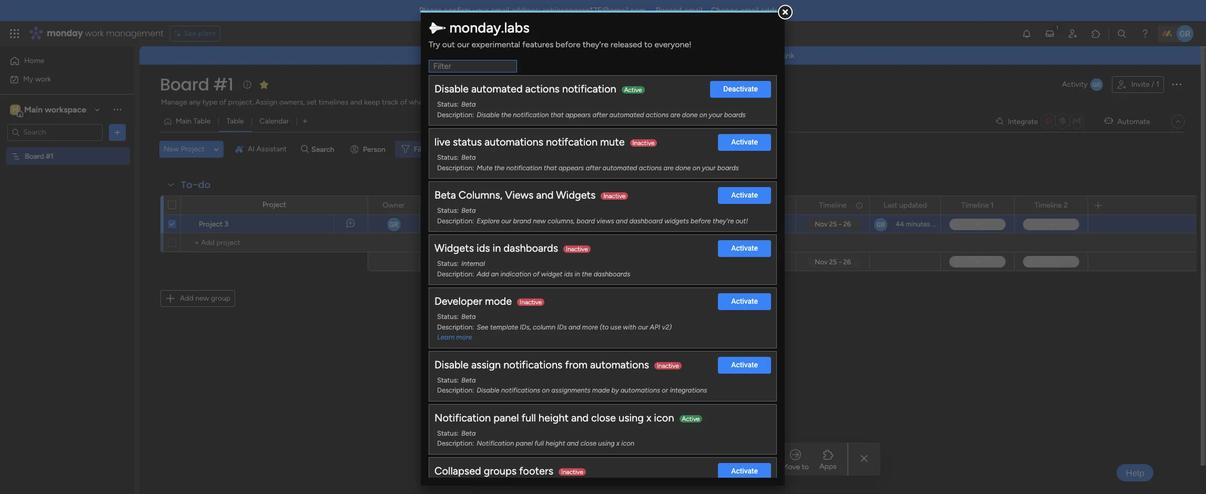 Task type: locate. For each thing, give the bounding box(es) containing it.
2 vertical spatial automated
[[603, 164, 638, 172]]

3 description: from the top
[[437, 217, 474, 225]]

widgets
[[665, 217, 689, 225]]

to inside select multiple items to update column value, edit or move them in one single click.
[[662, 355, 670, 364]]

description: inside status: internal description: add an indication of widget ids in the dashboards
[[437, 270, 474, 278]]

template
[[490, 323, 518, 331]]

1 table from the left
[[193, 117, 211, 126]]

column left the ids
[[533, 323, 556, 331]]

beta inside status: beta description: disable the notification that appears after automated actions are done on your boards
[[462, 101, 476, 108]]

5 status: from the top
[[437, 313, 459, 321]]

1 vertical spatial after
[[586, 164, 601, 172]]

our inside status: beta description: see template ids, column ids and more (to use with our api v2) learn more
[[638, 323, 649, 331]]

Files field
[[750, 200, 770, 211]]

1 horizontal spatial work
[[85, 27, 104, 39]]

panel inside status: beta description: notification panel full height and close using x icon
[[516, 440, 533, 448]]

see
[[184, 29, 197, 38], [480, 97, 493, 106], [477, 323, 489, 331]]

v2 expand column image
[[421, 197, 428, 206]]

are for active
[[671, 111, 681, 119]]

activity button
[[1059, 76, 1108, 93]]

status: for live status automations notifcation mute
[[437, 154, 459, 162]]

project for project selected
[[504, 447, 544, 462]]

1 vertical spatial items
[[640, 355, 660, 364]]

3 activate button from the top
[[719, 241, 772, 257]]

inactive inside beta columns, views and widgets inactive
[[604, 193, 626, 200]]

use
[[611, 323, 622, 331]]

see inside see more link
[[480, 97, 493, 106]]

2 vertical spatial see
[[477, 323, 489, 331]]

that inside status: beta description: mute the notification that appears after automated actions are done on your boards
[[544, 164, 557, 172]]

one
[[661, 367, 674, 376]]

board #1 list box
[[0, 145, 134, 307]]

full inside status: beta description: notification panel full height and close using x icon
[[535, 440, 544, 448]]

0 vertical spatial actions
[[526, 83, 560, 95]]

0 vertical spatial they're
[[583, 39, 609, 49]]

status: inside status: beta description: see template ids, column ids and more (to use with our api v2) learn more
[[437, 313, 459, 321]]

beta for automated
[[462, 101, 476, 108]]

timeline for timeline 2
[[1035, 201, 1063, 210]]

1 vertical spatial main
[[176, 117, 192, 126]]

panel
[[494, 412, 519, 425], [516, 440, 533, 448]]

/ right the filter
[[433, 145, 436, 154]]

automated inside status: beta description: disable the notification that appears after automated actions are done on your boards
[[610, 111, 644, 119]]

1 vertical spatial boards
[[718, 164, 739, 172]]

1 vertical spatial before
[[691, 217, 711, 225]]

and
[[350, 98, 363, 107], [537, 189, 554, 202], [616, 217, 628, 225], [569, 323, 581, 331], [572, 412, 589, 425], [567, 440, 579, 448]]

2 email from the left
[[684, 6, 703, 15]]

6 status: from the top
[[437, 377, 459, 385]]

1 horizontal spatial 2
[[1064, 201, 1069, 210]]

height down the notification panel full height and close using x icon active
[[546, 440, 566, 448]]

widgets ids in dashboards inactive
[[435, 242, 588, 255]]

status: inside status: beta description: disable notifications on assignments made by automations or integrations
[[437, 377, 459, 385]]

ids right 'widget'
[[565, 270, 573, 278]]

and down the notification panel full height and close using x icon active
[[567, 440, 579, 448]]

/ inside button
[[1152, 80, 1155, 89]]

beta up 23
[[462, 207, 476, 215]]

see left template
[[477, 323, 489, 331]]

more left (to on the bottom of the page
[[583, 323, 598, 331]]

beta inside status: beta description: mute the notification that appears after automated actions are done on your boards
[[462, 154, 476, 162]]

1 horizontal spatial or
[[662, 387, 669, 395]]

add left group
[[180, 294, 194, 303]]

change email address
[[711, 6, 789, 15]]

1 inside timeline 1 field
[[991, 201, 994, 210]]

they're inside status: beta description: explore our brand new columns, board views and dashboard widgets before they're out!
[[713, 217, 734, 225]]

automated inside status: beta description: mute the notification that appears after automated actions are done on your boards
[[603, 164, 638, 172]]

made
[[593, 387, 610, 395]]

are inside status: beta description: mute the notification that appears after automated actions are done on your boards
[[664, 164, 674, 172]]

work inside 'button'
[[35, 74, 51, 83]]

see inside status: beta description: see template ids, column ids and more (to use with our api v2) learn more
[[477, 323, 489, 331]]

done for mute
[[676, 164, 691, 172]]

update multiple items at once!
[[584, 338, 714, 350]]

1 vertical spatial ids
[[565, 270, 573, 278]]

indication
[[501, 270, 532, 278]]

files
[[752, 201, 767, 210]]

main table
[[176, 117, 211, 126]]

full up footers
[[535, 440, 544, 448]]

beta inside status: beta description: notification panel full height and close using x icon
[[462, 430, 476, 438]]

0 vertical spatial notification
[[563, 83, 617, 95]]

see inside see plans button
[[184, 29, 197, 38]]

appears down notifcation
[[559, 164, 584, 172]]

where
[[409, 98, 430, 107]]

height up status: beta description: notification panel full height and close using x icon
[[539, 412, 569, 425]]

notification inside status: beta description: mute the notification that appears after automated actions are done on your boards
[[507, 164, 542, 172]]

disable inside status: beta description: disable the notification that appears after automated actions are done on your boards
[[477, 111, 500, 119]]

done inside status: beta description: mute the notification that appears after automated actions are done on your boards
[[676, 164, 691, 172]]

table button
[[219, 113, 252, 130]]

0 horizontal spatial active
[[625, 86, 642, 94]]

beta columns, views and widgets inactive
[[435, 189, 626, 202]]

to right visible
[[637, 51, 645, 61]]

2 horizontal spatial in
[[652, 367, 659, 376]]

your
[[473, 6, 489, 15], [432, 98, 446, 107], [709, 111, 723, 119], [702, 164, 716, 172]]

disable down assign
[[477, 387, 500, 395]]

the down the more
[[501, 111, 512, 119]]

description: down project
[[437, 111, 474, 119]]

automated
[[472, 83, 523, 95], [610, 111, 644, 119], [603, 164, 638, 172]]

3 status: from the top
[[437, 207, 459, 215]]

0 vertical spatial using
[[619, 412, 644, 425]]

work for my
[[35, 74, 51, 83]]

1 horizontal spatial active
[[682, 416, 700, 423]]

board #1 up any
[[160, 73, 234, 96]]

please confirm your email address: robinsongreg175@gmail.com
[[419, 6, 646, 15]]

1 vertical spatial active
[[682, 416, 700, 423]]

appears up notifcation
[[566, 111, 591, 119]]

0 vertical spatial ids
[[477, 242, 490, 255]]

they're up is
[[583, 39, 609, 49]]

description: for status
[[437, 164, 474, 172]]

activate button
[[719, 134, 772, 151], [719, 187, 772, 204], [719, 241, 772, 257], [719, 294, 772, 311], [719, 357, 772, 374], [719, 463, 772, 480]]

address
[[761, 6, 789, 15]]

add inside status: internal description: add an indication of widget ids in the dashboards
[[477, 270, 490, 278]]

are for mute
[[664, 164, 674, 172]]

disable down stands.
[[477, 111, 500, 119]]

1 vertical spatial or
[[662, 387, 669, 395]]

that up live status automations notifcation mute inactive
[[551, 111, 564, 119]]

workspace image
[[10, 104, 21, 116]]

table
[[193, 117, 211, 126], [227, 117, 244, 126]]

2 status: from the top
[[437, 154, 459, 162]]

using down guaranteed time-saver ;)
[[619, 412, 644, 425]]

beta inside status: beta description: explore our brand new columns, board views and dashboard widgets before they're out!
[[462, 207, 476, 215]]

3 activate from the top
[[732, 244, 758, 253]]

live status automations notifcation mute inactive
[[435, 136, 655, 148]]

multiple inside select multiple items to update column value, edit or move them in one single click.
[[609, 355, 638, 364]]

widgets down nov
[[435, 242, 474, 255]]

beta down developer
[[462, 313, 476, 321]]

To-do field
[[178, 178, 213, 192]]

status: inside status: internal description: add an indication of widget ids in the dashboards
[[437, 260, 459, 268]]

icon down guaranteed time-saver ;)
[[622, 440, 635, 448]]

0 horizontal spatial main
[[24, 104, 43, 114]]

v2)
[[662, 323, 672, 331]]

description: inside status: beta description: mute the notification that appears after automated actions are done on your boards
[[437, 164, 474, 172]]

1 vertical spatial 2
[[1064, 201, 1069, 210]]

1 horizontal spatial dashboards
[[594, 270, 631, 278]]

after up the mute
[[593, 111, 608, 119]]

1 horizontal spatial our
[[502, 217, 512, 225]]

nov 23
[[454, 221, 476, 229]]

automations inside status: beta description: disable notifications on assignments made by automations or integrations
[[621, 387, 661, 395]]

6 description: from the top
[[437, 387, 474, 395]]

2 horizontal spatial of
[[533, 270, 540, 278]]

0 horizontal spatial work
[[35, 74, 51, 83]]

1 horizontal spatial with
[[721, 51, 737, 61]]

beta down assign
[[462, 377, 476, 385]]

and right views
[[616, 217, 628, 225]]

that
[[551, 111, 564, 119], [544, 164, 557, 172]]

that down hide
[[544, 164, 557, 172]]

4 status: from the top
[[437, 260, 459, 268]]

1 vertical spatial done
[[676, 164, 691, 172]]

2 timeline from the left
[[962, 201, 990, 210]]

dashboard
[[630, 217, 663, 225]]

from
[[565, 359, 588, 371]]

boards inside status: beta description: disable the notification that appears after automated actions are done on your boards
[[725, 111, 746, 119]]

2 inside field
[[1064, 201, 1069, 210]]

0 horizontal spatial board
[[25, 152, 44, 161]]

to up the one
[[662, 355, 670, 364]]

inactive inside widgets ids in dashboards inactive
[[566, 246, 588, 253]]

work right my
[[35, 74, 51, 83]]

0 vertical spatial in
[[493, 242, 501, 255]]

ai logo image
[[235, 145, 244, 154]]

new down priority field
[[533, 217, 546, 225]]

brand
[[513, 217, 532, 225]]

5 description: from the top
[[437, 323, 474, 331]]

0 vertical spatial close
[[592, 412, 616, 425]]

notification up status: beta description: disable the notification that appears after automated actions are done on your boards
[[563, 83, 617, 95]]

0 vertical spatial x
[[647, 412, 652, 425]]

Timeline 2 field
[[1032, 200, 1071, 211]]

1 activate button from the top
[[719, 134, 772, 151]]

your inside status: beta description: mute the notification that appears after automated actions are done on your boards
[[702, 164, 716, 172]]

1 vertical spatial new
[[195, 294, 209, 303]]

widgets up status: beta description: explore our brand new columns, board views and dashboard widgets before they're out!
[[557, 189, 596, 202]]

inactive inside disable assign notifications from automations inactive
[[657, 362, 679, 370]]

notification down disable automated actions notification active
[[513, 111, 549, 119]]

1
[[1157, 80, 1160, 89], [502, 145, 505, 154], [991, 201, 994, 210], [473, 450, 480, 469]]

project for project 3
[[199, 220, 223, 229]]

of
[[219, 98, 226, 107], [400, 98, 407, 107], [533, 270, 540, 278]]

2 vertical spatial automations
[[621, 387, 661, 395]]

0 horizontal spatial of
[[219, 98, 226, 107]]

1 horizontal spatial table
[[227, 117, 244, 126]]

0 horizontal spatial board #1
[[25, 152, 54, 161]]

using right selected
[[599, 440, 615, 448]]

to-
[[181, 178, 198, 192]]

status: down live
[[437, 154, 459, 162]]

0 vertical spatial more
[[583, 323, 598, 331]]

0 vertical spatial notifications
[[504, 359, 563, 371]]

help button
[[1117, 465, 1154, 482]]

0 vertical spatial multiple
[[617, 338, 651, 350]]

see more link
[[479, 97, 512, 107]]

see left plans
[[184, 29, 197, 38]]

last
[[884, 201, 898, 210]]

7 status: from the top
[[437, 430, 459, 438]]

actions inside status: beta description: disable the notification that appears after automated actions are done on your boards
[[646, 111, 669, 119]]

1 inside invite / 1 button
[[1157, 80, 1160, 89]]

activate button for inactive
[[719, 241, 772, 257]]

move
[[783, 463, 801, 472]]

1 vertical spatial our
[[502, 217, 512, 225]]

they're left the 'out!'
[[713, 217, 734, 225]]

project.
[[228, 98, 254, 107]]

multiple for select
[[609, 355, 638, 364]]

1 horizontal spatial icon
[[654, 412, 675, 425]]

x down saver
[[647, 412, 652, 425]]

that inside status: beta description: disable the notification that appears after automated actions are done on your boards
[[551, 111, 564, 119]]

before right widgets
[[691, 217, 711, 225]]

medium
[[525, 220, 552, 229]]

items for at
[[654, 338, 677, 350]]

2 horizontal spatial email
[[741, 6, 759, 15]]

Board #1 field
[[157, 73, 236, 96]]

active inside disable automated actions notification active
[[625, 86, 642, 94]]

in left the one
[[652, 367, 659, 376]]

notes
[[602, 201, 622, 210]]

the
[[688, 51, 701, 61], [501, 111, 512, 119], [495, 164, 505, 172], [582, 270, 592, 278]]

active down integrations
[[682, 416, 700, 423]]

/ for invite
[[1152, 80, 1155, 89]]

status: right where
[[437, 101, 459, 108]]

beta left see more link
[[462, 101, 476, 108]]

0 vertical spatial are
[[671, 111, 681, 119]]

1 horizontal spatial more
[[583, 323, 598, 331]]

assign
[[472, 359, 501, 371]]

hide button
[[515, 141, 553, 158]]

1 vertical spatial see
[[480, 97, 493, 106]]

4 description: from the top
[[437, 270, 474, 278]]

0 vertical spatial done
[[683, 111, 698, 119]]

column up click.
[[700, 355, 726, 364]]

1 vertical spatial are
[[664, 164, 674, 172]]

person
[[363, 145, 386, 154]]

notification
[[563, 83, 617, 95], [513, 111, 549, 119], [507, 164, 542, 172]]

and inside status: beta description: notification panel full height and close using x icon
[[567, 440, 579, 448]]

see plans
[[184, 29, 216, 38]]

table down any
[[193, 117, 211, 126]]

board #1 down search in workspace field
[[25, 152, 54, 161]]

our right out
[[457, 39, 470, 49]]

1 vertical spatial notifications
[[501, 387, 541, 395]]

1 timeline from the left
[[820, 201, 847, 210]]

description: down 'due'
[[437, 217, 474, 225]]

after
[[593, 111, 608, 119], [586, 164, 601, 172]]

1 horizontal spatial ids
[[565, 270, 573, 278]]

work for monday
[[85, 27, 104, 39]]

description: inside status: beta description: notification panel full height and close using x icon
[[437, 440, 474, 448]]

description: inside status: beta description: explore our brand new columns, board views and dashboard widgets before they're out!
[[437, 217, 474, 225]]

your for status: beta description: mute the notification that appears after automated actions are done on your boards
[[702, 164, 716, 172]]

1 vertical spatial board
[[577, 217, 595, 225]]

beta up collapsed
[[462, 430, 476, 438]]

2 vertical spatial in
[[652, 367, 659, 376]]

1 vertical spatial appears
[[559, 164, 584, 172]]

disable up project
[[435, 83, 469, 95]]

/ for sort
[[497, 145, 500, 154]]

1 description: from the top
[[437, 111, 474, 119]]

0 vertical spatial work
[[85, 27, 104, 39]]

change
[[711, 6, 739, 15]]

selected
[[547, 447, 595, 462]]

items
[[654, 338, 677, 350], [640, 355, 660, 364]]

after inside status: beta description: disable the notification that appears after automated actions are done on your boards
[[593, 111, 608, 119]]

new project button
[[159, 141, 209, 158]]

0 horizontal spatial new
[[195, 294, 209, 303]]

nov
[[454, 221, 467, 229]]

automated up see more
[[472, 83, 523, 95]]

1 vertical spatial board #1
[[25, 152, 54, 161]]

of left 'widget'
[[533, 270, 540, 278]]

main inside workspace selection element
[[24, 104, 43, 114]]

status: for beta columns, views and widgets
[[437, 207, 459, 215]]

0 vertical spatial widgets
[[557, 189, 596, 202]]

0 vertical spatial board
[[160, 73, 209, 96]]

2 table from the left
[[227, 117, 244, 126]]

filter
[[414, 145, 431, 154]]

3 timeline from the left
[[1035, 201, 1063, 210]]

status: up nov
[[437, 207, 459, 215]]

0 horizontal spatial more
[[457, 334, 472, 342]]

add inside button
[[180, 294, 194, 303]]

items inside select multiple items to update column value, edit or move them in one single click.
[[640, 355, 660, 364]]

show board description image
[[241, 79, 254, 90]]

multiple for update
[[617, 338, 651, 350]]

project for project
[[263, 201, 286, 209]]

description: inside status: beta description: disable the notification that appears after automated actions are done on your boards
[[437, 111, 474, 119]]

done for active
[[683, 111, 698, 119]]

done inside status: beta description: disable the notification that appears after automated actions are done on your boards
[[683, 111, 698, 119]]

5 activate from the top
[[732, 361, 758, 369]]

0 vertical spatial board
[[580, 51, 602, 61]]

2 description: from the top
[[437, 164, 474, 172]]

1 horizontal spatial x
[[647, 412, 652, 425]]

try out our experimental features before they're released to everyone!
[[429, 39, 692, 49]]

with right use
[[623, 323, 637, 331]]

notifications down disable assign notifications from automations inactive
[[501, 387, 541, 395]]

of inside status: internal description: add an indication of widget ids in the dashboards
[[533, 270, 540, 278]]

learn more link
[[437, 334, 472, 342]]

new inside status: beta description: explore our brand new columns, board views and dashboard widgets before they're out!
[[533, 217, 546, 225]]

0 vertical spatial add
[[477, 270, 490, 278]]

add left an
[[477, 270, 490, 278]]

email right change
[[741, 6, 759, 15]]

notification inside status: beta description: disable the notification that appears after automated actions are done on your boards
[[513, 111, 549, 119]]

1 vertical spatial x
[[617, 440, 620, 448]]

0 vertical spatial after
[[593, 111, 608, 119]]

are inside status: beta description: disable the notification that appears after automated actions are done on your boards
[[671, 111, 681, 119]]

and inside status: beta description: see template ids, column ids and more (to use with our api v2) learn more
[[569, 323, 581, 331]]

0 horizontal spatial or
[[600, 367, 607, 376]]

activate for automations
[[732, 361, 758, 369]]

description: for ids
[[437, 270, 474, 278]]

are
[[671, 111, 681, 119], [664, 164, 674, 172]]

active
[[625, 86, 642, 94], [682, 416, 700, 423]]

dashboards inside status: internal description: add an indication of widget ids in the dashboards
[[594, 270, 631, 278]]

collapse board header image
[[1175, 117, 1183, 126]]

monday.labs
[[446, 19, 530, 36]]

ids up internal
[[477, 242, 490, 255]]

after for notification
[[593, 111, 608, 119]]

add new group button
[[161, 291, 235, 307]]

column
[[533, 323, 556, 331], [700, 355, 726, 364]]

active down visible
[[625, 86, 642, 94]]

2
[[438, 145, 442, 154], [1064, 201, 1069, 210]]

1 vertical spatial they're
[[713, 217, 734, 225]]

timeline 2
[[1035, 201, 1069, 210]]

1 vertical spatial dashboards
[[594, 270, 631, 278]]

description: down assign
[[437, 387, 474, 395]]

Notes field
[[600, 200, 625, 211]]

features
[[523, 39, 554, 49]]

beta inside status: beta description: disable notifications on assignments made by automations or integrations
[[462, 377, 476, 385]]

project inside new project 'button'
[[181, 145, 205, 154]]

0 vertical spatial active
[[625, 86, 642, 94]]

;)
[[669, 391, 674, 400]]

out!
[[736, 217, 749, 225]]

1 vertical spatial panel
[[516, 440, 533, 448]]

6 activate button from the top
[[719, 463, 772, 480]]

1 vertical spatial in
[[575, 270, 580, 278]]

0 vertical spatial before
[[556, 39, 581, 49]]

help image
[[1141, 28, 1151, 39]]

to
[[645, 39, 653, 49], [637, 51, 645, 61], [662, 355, 670, 364], [803, 463, 810, 472]]

description: for panel
[[437, 440, 474, 448]]

1 horizontal spatial add
[[477, 270, 490, 278]]

assignments
[[552, 387, 591, 395]]

0 horizontal spatial table
[[193, 117, 211, 126]]

description: up learn more link
[[437, 323, 474, 331]]

0 vertical spatial main
[[24, 104, 43, 114]]

2 vertical spatial notification
[[507, 164, 542, 172]]

main down manage
[[176, 117, 192, 126]]

in right 'widget'
[[575, 270, 580, 278]]

your inside status: beta description: disable the notification that appears after automated actions are done on your boards
[[709, 111, 723, 119]]

main inside button
[[176, 117, 192, 126]]

1 vertical spatial close
[[581, 440, 597, 448]]

inactive inside collapsed groups footers inactive
[[562, 469, 584, 476]]

of right track
[[400, 98, 407, 107]]

1 status: from the top
[[437, 101, 459, 108]]

the inside status: beta description: disable the notification that appears after automated actions are done on your boards
[[501, 111, 512, 119]]

#1 down search in workspace field
[[46, 152, 54, 161]]

set
[[307, 98, 317, 107]]

notifications down ids,
[[504, 359, 563, 371]]

on inside status: beta description: mute the notification that appears after automated actions are done on your boards
[[693, 164, 701, 172]]

boards for mute
[[718, 164, 739, 172]]

work right "monday"
[[85, 27, 104, 39]]

or left ;) on the bottom of the page
[[662, 387, 669, 395]]

panel up footers
[[516, 440, 533, 448]]

status: left internal
[[437, 260, 459, 268]]

description: up collapsed
[[437, 440, 474, 448]]

5 activate button from the top
[[719, 357, 772, 374]]

1 horizontal spatial column
[[700, 355, 726, 364]]

beta for columns,
[[462, 207, 476, 215]]

in inside select multiple items to update column value, edit or move them in one single click.
[[652, 367, 659, 376]]

Last updated field
[[882, 200, 930, 211]]

/ right 'invite'
[[1152, 80, 1155, 89]]

more
[[583, 323, 598, 331], [457, 334, 472, 342]]

actions inside status: beta description: mute the notification that appears after automated actions are done on your boards
[[639, 164, 662, 172]]

ids
[[558, 323, 567, 331]]

notifications inside status: beta description: disable notifications on assignments made by automations or integrations
[[501, 387, 541, 395]]

groups
[[484, 465, 517, 478]]

3 email from the left
[[741, 6, 759, 15]]

7 description: from the top
[[437, 440, 474, 448]]

status: inside status: beta description: disable the notification that appears after automated actions are done on your boards
[[437, 101, 459, 108]]

the right mute
[[495, 164, 505, 172]]

automated for live status automations notifcation mute
[[603, 164, 638, 172]]

keep
[[364, 98, 380, 107]]

description: inside status: beta description: see template ids, column ids and more (to use with our api v2) learn more
[[437, 323, 474, 331]]

the right 'widget'
[[582, 270, 592, 278]]

option
[[0, 147, 134, 149]]

status: up collapsed
[[437, 430, 459, 438]]

activate button for widgets
[[719, 187, 772, 204]]

angle down image
[[214, 146, 219, 153]]

a
[[739, 51, 743, 61]]

activate button for automations
[[719, 357, 772, 374]]

status: inside status: beta description: explore our brand new columns, board views and dashboard widgets before they're out!
[[437, 207, 459, 215]]

2 activate from the top
[[732, 191, 758, 200]]

1 vertical spatial more
[[457, 334, 472, 342]]

by
[[612, 387, 619, 395]]

description:
[[437, 111, 474, 119], [437, 164, 474, 172], [437, 217, 474, 225], [437, 270, 474, 278], [437, 323, 474, 331], [437, 387, 474, 395], [437, 440, 474, 448]]

after inside status: beta description: mute the notification that appears after automated actions are done on your boards
[[586, 164, 601, 172]]

try
[[429, 39, 440, 49]]

0 vertical spatial automated
[[472, 83, 523, 95]]

new inside button
[[195, 294, 209, 303]]

1 horizontal spatial timeline
[[962, 201, 990, 210]]

status: inside status: beta description: mute the notification that appears after automated actions are done on your boards
[[437, 154, 459, 162]]

inactive inside live status automations notifcation mute inactive
[[633, 140, 655, 147]]

1 activate from the top
[[732, 138, 758, 147]]

more right learn
[[457, 334, 472, 342]]

x right selected
[[617, 440, 620, 448]]

work
[[85, 27, 104, 39], [35, 74, 51, 83]]

main right workspace image
[[24, 104, 43, 114]]

0 horizontal spatial our
[[457, 39, 470, 49]]

items for to
[[640, 355, 660, 364]]

0 vertical spatial full
[[522, 412, 536, 425]]

1 vertical spatial height
[[546, 440, 566, 448]]

this  board is visible to anyone on the web with a shareable link
[[563, 51, 795, 61]]

our left brand on the top
[[502, 217, 512, 225]]

2 activate button from the top
[[719, 187, 772, 204]]

dashboards up status: internal description: add an indication of widget ids in the dashboards
[[504, 242, 558, 255]]

after down the mute
[[586, 164, 601, 172]]

of right type
[[219, 98, 226, 107]]

1 vertical spatial notification
[[513, 111, 549, 119]]

status: for disable automated actions notification
[[437, 101, 459, 108]]

description: inside status: beta description: disable notifications on assignments made by automations or integrations
[[437, 387, 474, 395]]

1 vertical spatial widgets
[[435, 242, 474, 255]]

appears inside status: beta description: mute the notification that appears after automated actions are done on your boards
[[559, 164, 584, 172]]

boards inside status: beta description: mute the notification that appears after automated actions are done on your boards
[[718, 164, 739, 172]]

full up status: beta description: notification panel full height and close using x icon
[[522, 412, 536, 425]]

1 vertical spatial notification
[[477, 440, 514, 448]]

0 vertical spatial 2
[[438, 145, 442, 154]]

/ right sort
[[497, 145, 500, 154]]

close down the notification panel full height and close using x icon active
[[581, 440, 597, 448]]

board left views
[[577, 217, 595, 225]]

beta down status
[[462, 154, 476, 162]]

home button
[[6, 53, 113, 69]]

1 vertical spatial icon
[[622, 440, 635, 448]]

description: down internal
[[437, 270, 474, 278]]

multiple down use
[[617, 338, 651, 350]]

1 vertical spatial column
[[700, 355, 726, 364]]

beta for panel
[[462, 430, 476, 438]]

widgets
[[557, 189, 596, 202], [435, 242, 474, 255]]

and left keep
[[350, 98, 363, 107]]

see left the more
[[480, 97, 493, 106]]

autopilot image
[[1105, 114, 1114, 128]]

main workspace
[[24, 104, 86, 114]]

4 activate button from the top
[[719, 294, 772, 311]]

multiple up move
[[609, 355, 638, 364]]

notifications
[[504, 359, 563, 371], [501, 387, 541, 395]]

1 horizontal spatial /
[[497, 145, 500, 154]]

is
[[604, 51, 610, 61]]

1 image
[[1053, 22, 1063, 33]]

close inside status: beta description: notification panel full height and close using x icon
[[581, 440, 597, 448]]

2 horizontal spatial our
[[638, 323, 649, 331]]

in up an
[[493, 242, 501, 255]]



Task type: vqa. For each thing, say whether or not it's contained in the screenshot.
"show?"
no



Task type: describe. For each thing, give the bounding box(es) containing it.
owner
[[383, 201, 405, 210]]

them
[[631, 367, 650, 376]]

remove from favorites image
[[259, 79, 269, 90]]

change email address link
[[711, 6, 789, 15]]

status: beta description: disable the notification that appears after automated actions are done on your boards
[[437, 101, 746, 119]]

dapulse integrations image
[[996, 118, 1004, 126]]

automate
[[1118, 117, 1151, 126]]

saver
[[648, 391, 667, 400]]

disable inside status: beta description: disable notifications on assignments made by automations or integrations
[[477, 387, 500, 395]]

column information image
[[856, 201, 864, 210]]

beta for status
[[462, 154, 476, 162]]

status
[[453, 136, 482, 148]]

Timeline 1 field
[[959, 200, 997, 211]]

0 vertical spatial with
[[721, 51, 737, 61]]

developer mode inactive
[[435, 295, 542, 308]]

please
[[419, 6, 442, 15]]

monday
[[47, 27, 83, 39]]

activate for widgets
[[732, 191, 758, 200]]

0 vertical spatial automations
[[485, 136, 544, 148]]

link
[[783, 51, 795, 61]]

status: beta description: see template ids, column ids and more (to use with our api v2) learn more
[[437, 313, 672, 342]]

see for see more
[[480, 97, 493, 106]]

see for see plans
[[184, 29, 197, 38]]

email for resend email
[[684, 6, 703, 15]]

Priority field
[[524, 200, 553, 211]]

0 horizontal spatial they're
[[583, 39, 609, 49]]

0 vertical spatial icon
[[654, 412, 675, 425]]

columns,
[[459, 189, 503, 202]]

add view image
[[303, 118, 308, 126]]

shareable
[[745, 51, 781, 61]]

beta inside status: beta description: see template ids, column ids and more (to use with our api v2) learn more
[[462, 313, 476, 321]]

sort
[[481, 145, 495, 154]]

Due date field
[[447, 200, 483, 211]]

released
[[611, 39, 643, 49]]

project 3
[[199, 220, 229, 229]]

4 activate from the top
[[732, 298, 758, 306]]

calendar
[[260, 117, 289, 126]]

to-do
[[181, 178, 211, 192]]

beta right v2 expand column image
[[435, 189, 456, 202]]

Timeline field
[[817, 200, 850, 211]]

ai assistant button
[[231, 141, 291, 158]]

1 horizontal spatial of
[[400, 98, 407, 107]]

in inside status: internal description: add an indication of widget ids in the dashboards
[[575, 270, 580, 278]]

my
[[23, 74, 33, 83]]

board inside 'list box'
[[25, 152, 44, 161]]

time-
[[629, 391, 648, 400]]

main for main table
[[176, 117, 192, 126]]

see more
[[480, 97, 511, 106]]

/ for filter
[[433, 145, 436, 154]]

$500
[[678, 221, 694, 229]]

0 vertical spatial board #1
[[160, 73, 234, 96]]

1 horizontal spatial using
[[619, 412, 644, 425]]

manage any type of project. assign owners, set timelines and keep track of where your project stands.
[[161, 98, 497, 107]]

click.
[[700, 367, 718, 376]]

the inside status: internal description: add an indication of widget ids in the dashboards
[[582, 270, 592, 278]]

more
[[494, 97, 511, 106]]

status: for widgets ids in dashboards
[[437, 260, 459, 268]]

after for notifcation
[[586, 164, 601, 172]]

the inside status: beta description: mute the notification that appears after automated actions are done on your boards
[[495, 164, 505, 172]]

or inside status: beta description: disable notifications on assignments made by automations or integrations
[[662, 387, 669, 395]]

1 vertical spatial automations
[[591, 359, 649, 371]]

your for status: beta description: disable the notification that appears after automated actions are done on your boards
[[709, 111, 723, 119]]

disable down learn more link
[[435, 359, 469, 371]]

integrate
[[1008, 117, 1039, 126]]

minutes
[[906, 221, 931, 228]]

group
[[211, 294, 231, 303]]

resend email link
[[656, 6, 703, 15]]

to up anyone in the top of the page
[[645, 39, 653, 49]]

status: beta description: mute the notification that appears after automated actions are done on your boards
[[437, 154, 739, 172]]

plans
[[198, 29, 216, 38]]

guaranteed
[[584, 391, 626, 400]]

notifications image
[[1022, 28, 1033, 39]]

any
[[189, 98, 201, 107]]

notification for notifcation
[[507, 164, 542, 172]]

arrow down image
[[446, 143, 459, 156]]

and down assignments
[[572, 412, 589, 425]]

greg robinson image
[[1177, 25, 1194, 42]]

actions for notification
[[646, 111, 669, 119]]

notification inside status: beta description: notification panel full height and close using x icon
[[477, 440, 514, 448]]

address:
[[512, 6, 541, 15]]

main for main workspace
[[24, 104, 43, 114]]

internal
[[462, 260, 485, 268]]

board inside status: beta description: explore our brand new columns, board views and dashboard widgets before they're out!
[[577, 217, 595, 225]]

boards for active
[[725, 111, 746, 119]]

1 email from the left
[[491, 6, 510, 15]]

main table button
[[159, 113, 219, 130]]

inactive inside developer mode inactive
[[520, 299, 542, 306]]

your for manage any type of project. assign owners, set timelines and keep track of where your project stands.
[[432, 98, 446, 107]]

#1 inside 'list box'
[[46, 152, 54, 161]]

(to
[[600, 323, 609, 331]]

invite / 1
[[1132, 80, 1160, 89]]

apps
[[820, 463, 837, 472]]

select product image
[[9, 28, 20, 39]]

appears for notifcation
[[559, 164, 584, 172]]

x inside status: beta description: notification panel full height and close using x icon
[[617, 440, 620, 448]]

to right move
[[803, 463, 810, 472]]

that for notification
[[551, 111, 564, 119]]

timeline for timeline 1
[[962, 201, 990, 210]]

guaranteed time-saver ;)
[[584, 391, 674, 400]]

1 horizontal spatial widgets
[[557, 189, 596, 202]]

priority
[[527, 201, 550, 210]]

at
[[680, 338, 688, 350]]

description: for columns,
[[437, 217, 474, 225]]

status: beta description: notification panel full height and close using x icon
[[437, 430, 635, 448]]

using inside status: beta description: notification panel full height and close using x icon
[[599, 440, 615, 448]]

email for change email address
[[741, 6, 759, 15]]

experimental
[[472, 39, 521, 49]]

stands.
[[474, 98, 497, 107]]

icon inside status: beta description: notification panel full height and close using x icon
[[622, 440, 635, 448]]

0 vertical spatial #1
[[213, 73, 234, 96]]

44
[[896, 221, 905, 228]]

move
[[609, 367, 629, 376]]

activity
[[1063, 80, 1088, 89]]

column inside status: beta description: see template ids, column ids and more (to use with our api v2) learn more
[[533, 323, 556, 331]]

active inside the notification panel full height and close using x icon active
[[682, 416, 700, 423]]

explore
[[477, 217, 500, 225]]

23
[[468, 221, 476, 229]]

views
[[597, 217, 615, 225]]

0 horizontal spatial 2
[[438, 145, 442, 154]]

Search field
[[309, 142, 341, 157]]

3
[[225, 220, 229, 229]]

inbox image
[[1045, 28, 1056, 39]]

0 vertical spatial notification
[[435, 412, 491, 425]]

collapsed
[[435, 465, 481, 478]]

resend email
[[656, 6, 703, 15]]

apps image
[[1092, 28, 1102, 39]]

Search in workspace field
[[22, 126, 88, 138]]

help
[[1126, 468, 1145, 479]]

see plans button
[[170, 26, 221, 42]]

description: for assign
[[437, 387, 474, 395]]

add new group
[[180, 294, 231, 303]]

disable assign notifications from automations inactive
[[435, 359, 679, 371]]

value,
[[728, 355, 749, 364]]

0 vertical spatial dashboards
[[504, 242, 558, 255]]

select multiple items to update column value, edit or move them in one single click.
[[584, 355, 749, 376]]

appears for notification
[[566, 111, 591, 119]]

description: for automated
[[437, 111, 474, 119]]

ids,
[[520, 323, 532, 331]]

timeline for timeline
[[820, 201, 847, 210]]

project
[[448, 98, 472, 107]]

status: beta description: explore our brand new columns, board views and dashboard widgets before they're out!
[[437, 207, 749, 225]]

activate for mute
[[732, 138, 758, 147]]

activate for inactive
[[732, 244, 758, 253]]

invite / 1 button
[[1113, 76, 1165, 93]]

ids inside status: internal description: add an indication of widget ids in the dashboards
[[565, 270, 573, 278]]

notification for notification
[[513, 111, 549, 119]]

that for notifcation
[[544, 164, 557, 172]]

or inside select multiple items to update column value, edit or move them in one single click.
[[600, 367, 607, 376]]

column inside select multiple items to update column value, edit or move them in one single click.
[[700, 355, 726, 364]]

Search features search field
[[429, 60, 517, 73]]

status: for disable assign notifications from automations
[[437, 377, 459, 385]]

0 horizontal spatial ids
[[477, 242, 490, 255]]

mode
[[485, 295, 512, 308]]

beta for assign
[[462, 377, 476, 385]]

invite members image
[[1068, 28, 1079, 39]]

with inside status: beta description: see template ids, column ids and more (to use with our api v2) learn more
[[623, 323, 637, 331]]

status: for notification panel full height and close using x icon
[[437, 430, 459, 438]]

automated for disable automated actions notification
[[610, 111, 644, 119]]

notification panel full height and close using x icon active
[[435, 412, 700, 425]]

0 vertical spatial panel
[[494, 412, 519, 425]]

deactivate
[[724, 85, 758, 93]]

0 horizontal spatial widgets
[[435, 242, 474, 255]]

date
[[465, 201, 480, 210]]

notifcation
[[546, 136, 598, 148]]

height inside status: beta description: notification panel full height and close using x icon
[[546, 440, 566, 448]]

and right the views
[[537, 189, 554, 202]]

v2 search image
[[301, 144, 309, 155]]

deactivate button
[[711, 81, 772, 98]]

6 activate from the top
[[732, 467, 758, 476]]

my work
[[23, 74, 51, 83]]

management
[[106, 27, 164, 39]]

on inside status: beta description: disable the notification that appears after automated actions are done on your boards
[[700, 111, 708, 119]]

the left web
[[688, 51, 701, 61]]

search everything image
[[1117, 28, 1128, 39]]

0 vertical spatial height
[[539, 412, 569, 425]]

our inside status: beta description: explore our brand new columns, board views and dashboard widgets before they're out!
[[502, 217, 512, 225]]

board #1 inside 'list box'
[[25, 152, 54, 161]]

Owner field
[[380, 200, 408, 211]]

workspace selection element
[[10, 103, 88, 117]]

robinsongreg175@gmail.com
[[543, 6, 646, 15]]

0 horizontal spatial in
[[493, 242, 501, 255]]

on inside status: beta description: disable notifications on assignments made by automations or integrations
[[542, 387, 550, 395]]

integrations
[[670, 387, 708, 395]]

actions for notifcation
[[639, 164, 662, 172]]

updated
[[900, 201, 927, 210]]

timeline 1
[[962, 201, 994, 210]]

filter / 2
[[414, 145, 442, 154]]

live
[[435, 136, 451, 148]]

ai
[[248, 145, 255, 154]]

status: internal description: add an indication of widget ids in the dashboards
[[437, 260, 631, 278]]

and inside status: beta description: explore our brand new columns, board views and dashboard widgets before they're out!
[[616, 217, 628, 225]]

activate button for mute
[[719, 134, 772, 151]]

before inside status: beta description: explore our brand new columns, board views and dashboard widgets before they're out!
[[691, 217, 711, 225]]



